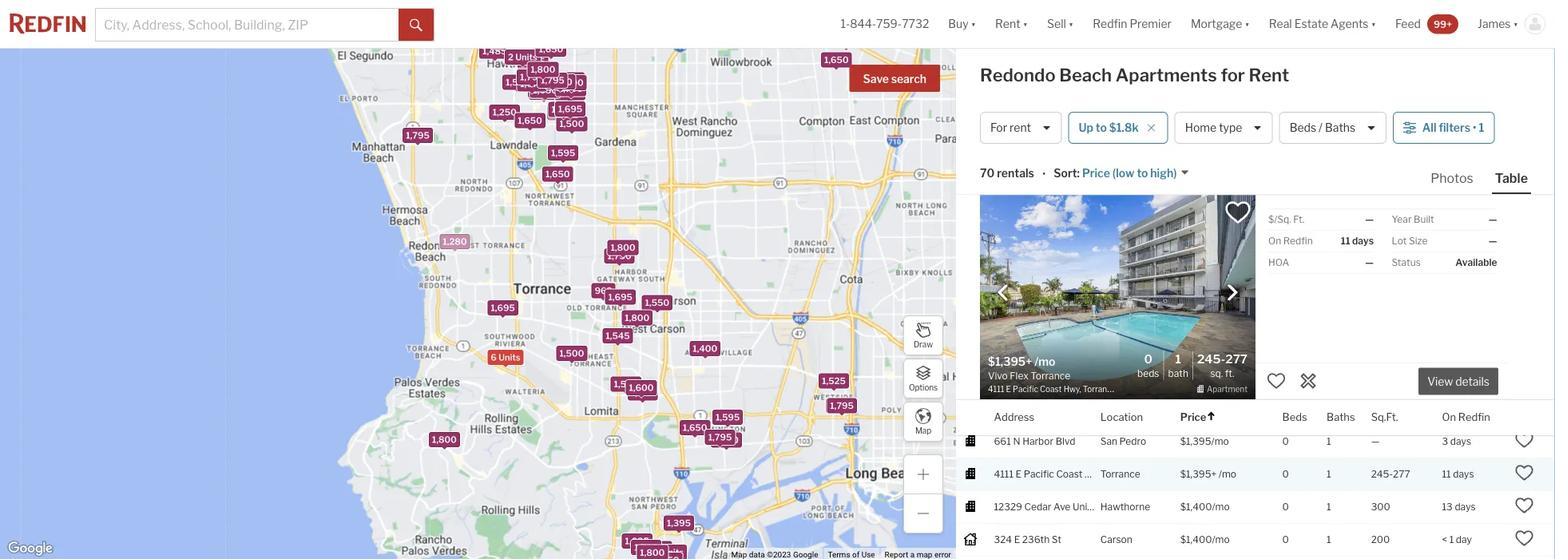 Task type: describe. For each thing, give the bounding box(es) containing it.
for
[[991, 121, 1007, 135]]

price (low to high) button
[[1080, 166, 1190, 181]]

built
[[1414, 214, 1435, 225]]

sort :
[[1054, 166, 1080, 180]]

1 vertical spatial baths
[[1327, 411, 1355, 423]]

1 hawthorne from the top
[[1101, 338, 1151, 349]]

< 1 day
[[1442, 534, 1472, 546]]

6 units
[[491, 353, 521, 363]]

0 for 4111 e pacific coast hwy
[[1283, 469, 1289, 480]]

0 vertical spatial to
[[1096, 121, 1107, 135]]

draw
[[914, 340, 933, 349]]

for rent
[[991, 121, 1031, 135]]

1 torrance from the top
[[1101, 272, 1141, 284]]

real
[[1269, 17, 1292, 31]]

redondo for redondo beach
[[1101, 403, 1142, 415]]

home type
[[1185, 121, 1243, 135]]

$1,400 for hawthorne
[[1181, 501, 1212, 513]]

661 n harbor blvd
[[994, 436, 1076, 447]]

days for $1,400 /mo
[[1455, 501, 1476, 513]]

ave for cabrillo
[[1056, 272, 1073, 284]]

1 vertical spatial beds
[[1138, 368, 1160, 379]]

units right the 1,766
[[662, 547, 684, 557]]

baths button
[[1327, 399, 1355, 435]]

$962
[[1181, 272, 1205, 284]]

3 days for $1,395 /mo
[[1442, 436, 1472, 447]]

rent inside dropdown button
[[996, 17, 1021, 31]]

3 for $1,395 /mo
[[1442, 436, 1449, 447]]

view details
[[1428, 375, 1490, 389]]

n for 413
[[1013, 403, 1020, 415]]

7732
[[902, 17, 929, 31]]

favorite this home image for 3 days
[[1515, 431, 1534, 450]]

buy ▾
[[949, 17, 976, 31]]

$1,400 /mo for hawthorne
[[1181, 501, 1230, 513]]

real estate agents ▾ link
[[1269, 0, 1377, 48]]

2 vertical spatial 1,595
[[716, 412, 740, 423]]

unit for 14
[[1075, 305, 1094, 316]]

▾ for mortgage ▾
[[1245, 17, 1250, 31]]

1,600
[[629, 383, 654, 393]]

units down 1,445
[[558, 107, 580, 118]]

1,575
[[631, 388, 655, 398]]

sq.ft.
[[1371, 411, 1398, 423]]

carson
[[1101, 534, 1133, 546]]

days for $962 /mo
[[1457, 272, 1478, 284]]

high)
[[1151, 166, 1177, 180]]

300
[[1371, 501, 1391, 513]]

/mo for redondo beach
[[1212, 403, 1229, 415]]

photos button
[[1428, 169, 1492, 193]]

units up 1,675
[[515, 52, 538, 62]]

favorite this home image for 200
[[1515, 529, 1534, 548]]

0 horizontal spatial on redfin
[[1269, 235, 1313, 247]]

15006
[[994, 370, 1024, 382]]

1,545
[[606, 331, 630, 341]]

year
[[1392, 214, 1412, 225]]

premier
[[1130, 17, 1172, 31]]

location
[[1101, 411, 1143, 423]]

0 vertical spatial 1,525
[[506, 77, 530, 88]]

bath
[[1168, 368, 1189, 379]]

1-
[[841, 17, 850, 31]]

62
[[1442, 272, 1455, 284]]

favorite this home image for 300
[[1515, 496, 1534, 515]]

7 days
[[1442, 403, 1471, 415]]

price for price
[[1181, 411, 1207, 423]]

$1,400 for carson
[[1181, 534, 1212, 546]]

$962 /mo
[[1181, 272, 1223, 284]]

2 vertical spatial 2 units
[[655, 547, 684, 557]]

0 for 15006 kingsdale ave
[[1283, 370, 1289, 382]]

0 horizontal spatial 2
[[508, 52, 514, 62]]

1 vertical spatial 1,525
[[822, 376, 846, 386]]

ave for doty
[[1047, 338, 1064, 349]]

245- for 245-277 sq. ft.
[[1198, 352, 1226, 366]]

previous button image
[[995, 285, 1011, 301]]

1 vertical spatial 1,595
[[614, 379, 638, 390]]

james
[[1478, 17, 1511, 31]]

15012 lemoli ave unit 14 gardena
[[994, 305, 1139, 316]]

0 horizontal spatial 1,250
[[493, 107, 517, 118]]

cabrillo
[[1020, 272, 1054, 284]]

• for 70 rentals •
[[1043, 168, 1046, 181]]

ave right 'prospect'
[[1065, 403, 1083, 415]]

e for 324
[[1014, 534, 1020, 546]]

0 vertical spatial 2 units
[[508, 52, 538, 62]]

0 vertical spatial 1,500
[[560, 119, 584, 129]]

james ▾
[[1478, 17, 1519, 31]]

sell ▾
[[1047, 17, 1074, 31]]

redondo beach apartments for rent
[[980, 64, 1290, 86]]

sell ▾ button
[[1038, 0, 1084, 48]]

324 e 236th st
[[994, 534, 1062, 546]]

1,445
[[559, 76, 584, 87]]

filters
[[1439, 121, 1471, 135]]

0 for 1646 cabrillo ave
[[1283, 272, 1289, 284]]

price for price (low to high)
[[1082, 166, 1110, 180]]

1 horizontal spatial 11
[[1442, 469, 1451, 480]]

beds for beds button
[[1283, 411, 1308, 423]]

gardena
[[1101, 305, 1139, 316]]

277 for 245-277
[[1393, 469, 1411, 480]]

pedro
[[1120, 436, 1146, 447]]

$1,395
[[1181, 436, 1212, 447]]

kingsdale
[[1027, 370, 1071, 382]]

mortgage ▾ button
[[1182, 0, 1260, 48]]

277 for 245-277 sq. ft.
[[1226, 352, 1248, 366]]

0 beds
[[1138, 352, 1160, 379]]

3 for $1,250 /mo
[[1442, 370, 1449, 382]]

redfin premier
[[1093, 17, 1172, 31]]

days for $1,395 /mo
[[1451, 436, 1472, 447]]

favorite button image
[[1225, 199, 1252, 226]]

up
[[1079, 121, 1094, 135]]

beds for beds / baths
[[1290, 121, 1317, 135]]

google image
[[4, 538, 57, 559]]

1 vertical spatial 11 days
[[1442, 469, 1474, 480]]

4111 e pacific coast hwy torrance
[[994, 469, 1141, 480]]

0 vertical spatial favorite this home image
[[1267, 371, 1286, 391]]

beds button
[[1283, 399, 1308, 435]]

/
[[1319, 121, 1323, 135]]

/mo for carson
[[1212, 534, 1230, 546]]

rent ▾
[[996, 17, 1028, 31]]

address button
[[994, 399, 1035, 435]]

413 n prospect ave
[[994, 403, 1083, 415]]

sq.ft. button
[[1371, 399, 1398, 435]]

1,280
[[443, 236, 467, 247]]

real estate agents ▾ button
[[1260, 0, 1386, 48]]

1 horizontal spatial on redfin
[[1442, 411, 1491, 423]]

0 vertical spatial 1,550
[[541, 80, 565, 90]]

$1,395+
[[1181, 469, 1217, 480]]

236th
[[1022, 534, 1050, 546]]

pacific
[[1024, 469, 1054, 480]]

type
[[1219, 121, 1243, 135]]

1 inside 1 bath
[[1176, 352, 1182, 366]]

1 horizontal spatial 1,550
[[645, 298, 670, 308]]

245- for 245-277
[[1371, 469, 1393, 480]]

beds / baths button
[[1280, 112, 1387, 144]]

sell ▾ button
[[1047, 0, 1074, 48]]

coast
[[1056, 469, 1083, 480]]

save search button
[[850, 65, 940, 92]]

2 vertical spatial 1,500
[[645, 544, 669, 554]]

14135
[[994, 338, 1022, 349]]

st
[[1052, 534, 1062, 546]]

1 horizontal spatial 1,450
[[558, 87, 582, 98]]

e for 4111
[[1016, 469, 1022, 480]]

0 horizontal spatial 11
[[1341, 235, 1351, 247]]

sq.
[[1211, 368, 1223, 379]]

rentals
[[997, 166, 1035, 180]]

13
[[1442, 501, 1453, 513]]

next button image
[[1225, 285, 1241, 301]]

day
[[1456, 534, 1472, 546]]

1 horizontal spatial rent
[[1249, 64, 1290, 86]]

redondo for redondo beach apartments for rent
[[980, 64, 1056, 86]]

70
[[980, 166, 995, 180]]

sort
[[1054, 166, 1077, 180]]

0 horizontal spatial on
[[1269, 235, 1282, 247]]

844-
[[850, 17, 876, 31]]

4111
[[994, 469, 1014, 480]]

1 horizontal spatial ft.
[[1294, 214, 1305, 225]]



Task type: locate. For each thing, give the bounding box(es) containing it.
baths left the sq.ft. at the right
[[1327, 411, 1355, 423]]

1,250
[[532, 87, 556, 98], [493, 107, 517, 118]]

$1,150 /mo
[[1181, 305, 1228, 316]]

0 for 324 e 236th st
[[1283, 534, 1289, 546]]

ave right cedar
[[1054, 501, 1071, 513]]

mortgage ▾ button
[[1191, 0, 1250, 48]]

mortgage
[[1191, 17, 1243, 31]]

1 horizontal spatial 1,750
[[549, 77, 573, 87]]

1 $1,250 from the top
[[1181, 338, 1212, 349]]

1 vertical spatial $1,250
[[1181, 370, 1212, 382]]

0 vertical spatial e
[[1016, 469, 1022, 480]]

1 vertical spatial 3
[[1442, 436, 1449, 447]]

1 vertical spatial 2
[[551, 107, 556, 118]]

• for all filters • 1
[[1473, 121, 1477, 135]]

1,395
[[667, 518, 691, 529]]

3 left details
[[1442, 370, 1449, 382]]

2 vertical spatial 1,450
[[714, 435, 739, 446]]

277 inside 245-277 sq. ft.
[[1226, 352, 1248, 366]]

buy
[[949, 17, 969, 31]]

1 vertical spatial 11
[[1442, 469, 1451, 480]]

2 units up 1,675
[[508, 52, 538, 62]]

11 left 'lot'
[[1341, 235, 1351, 247]]

ft. inside 245-277 sq. ft.
[[1225, 368, 1235, 379]]

beach up up
[[1059, 64, 1112, 86]]

1 vertical spatial $1,400 /mo
[[1181, 534, 1230, 546]]

feed
[[1396, 17, 1421, 31]]

x-out this home image
[[1299, 371, 1318, 391]]

:
[[1077, 166, 1080, 180]]

3 ▾ from the left
[[1069, 17, 1074, 31]]

245-277
[[1371, 469, 1411, 480]]

$1,395+ /mo
[[1181, 469, 1237, 480]]

2 $1,400 from the top
[[1181, 534, 1212, 546]]

remove up to $1.8k image
[[1147, 123, 1157, 133]]

1 vertical spatial 1,450
[[558, 87, 582, 98]]

days for $1,280 /mo
[[1450, 403, 1471, 415]]

e right 4111
[[1016, 469, 1022, 480]]

0 vertical spatial favorite this home image
[[1515, 398, 1534, 417]]

baths inside button
[[1325, 121, 1356, 135]]

n for 661
[[1013, 436, 1021, 447]]

0 horizontal spatial 1,450
[[483, 43, 508, 53]]

1 horizontal spatial •
[[1473, 121, 1477, 135]]

2 vertical spatial redfin
[[1459, 411, 1491, 423]]

unit left 14
[[1075, 305, 1094, 316]]

beach for redondo beach apartments for rent
[[1059, 64, 1112, 86]]

2 horizontal spatial 1,450
[[714, 435, 739, 446]]

▾ right agents
[[1371, 17, 1377, 31]]

apartments
[[1116, 64, 1217, 86]]

3 down on redfin button at the bottom of the page
[[1442, 436, 1449, 447]]

1 3 days from the top
[[1442, 370, 1472, 382]]

2 units down 1,445
[[551, 107, 580, 118]]

rent
[[996, 17, 1021, 31], [1249, 64, 1290, 86]]

beach
[[1059, 64, 1112, 86], [1144, 403, 1172, 415]]

1 inside button
[[1479, 121, 1485, 135]]

0 horizontal spatial rent
[[996, 17, 1021, 31]]

245- up 300
[[1371, 469, 1393, 480]]

unit for a
[[1073, 501, 1091, 513]]

beds down x-out this home image
[[1283, 411, 1308, 423]]

1 horizontal spatial beach
[[1144, 403, 1172, 415]]

favorite this home image right day
[[1515, 529, 1534, 548]]

759-
[[876, 17, 902, 31]]

11 days left 'lot'
[[1341, 235, 1374, 247]]

200
[[1371, 534, 1390, 546]]

1,595 down 1,445
[[551, 148, 575, 158]]

1 ▾ from the left
[[971, 17, 976, 31]]

heading
[[988, 354, 1118, 395]]

0 vertical spatial beds
[[1290, 121, 1317, 135]]

favorite this home image
[[1267, 371, 1286, 391], [1515, 496, 1534, 515], [1515, 529, 1534, 548]]

redondo down the lawndale
[[1101, 403, 1142, 415]]

price up $1,395
[[1181, 411, 1207, 423]]

0 for 12329 cedar ave unit a
[[1283, 501, 1289, 513]]

1,766
[[634, 542, 658, 553]]

torrance down san pedro
[[1101, 469, 1141, 480]]

0 vertical spatial 2
[[508, 52, 514, 62]]

submit search image
[[410, 19, 423, 32]]

blvd
[[1056, 436, 1076, 447]]

245- inside 245-277 sq. ft.
[[1198, 352, 1226, 366]]

ave for kingsdale
[[1073, 370, 1090, 382]]

on
[[1269, 235, 1282, 247], [1442, 411, 1456, 423]]

1 vertical spatial to
[[1137, 166, 1148, 180]]

1,800
[[531, 64, 556, 75], [611, 242, 636, 253], [625, 313, 650, 323], [432, 434, 457, 445], [640, 547, 665, 558]]

▾ right james
[[1514, 17, 1519, 31]]

0 for 661 n harbor blvd
[[1283, 436, 1289, 447]]

favorite button checkbox
[[1225, 199, 1252, 226]]

0 vertical spatial rent
[[996, 17, 1021, 31]]

redfin right '7'
[[1459, 411, 1491, 423]]

favorite this home image for 11 days
[[1515, 463, 1534, 482]]

price right the :
[[1082, 166, 1110, 180]]

1 vertical spatial price
[[1181, 411, 1207, 423]]

days for $1,395+ /mo
[[1453, 469, 1474, 480]]

2 horizontal spatial 2
[[655, 547, 660, 557]]

1 horizontal spatial 11 days
[[1442, 469, 1474, 480]]

$1,250 /mo for hawthorne
[[1181, 338, 1229, 349]]

redondo down rent ▾ button at the right of the page
[[980, 64, 1056, 86]]

▾ for rent ▾
[[1023, 17, 1028, 31]]

for
[[1221, 64, 1245, 86]]

to right up
[[1096, 121, 1107, 135]]

62 days
[[1442, 272, 1478, 284]]

▾
[[971, 17, 976, 31], [1023, 17, 1028, 31], [1069, 17, 1074, 31], [1245, 17, 1250, 31], [1371, 17, 1377, 31], [1514, 17, 1519, 31]]

1 vertical spatial on
[[1442, 411, 1456, 423]]

661
[[994, 436, 1011, 447]]

n
[[1013, 403, 1020, 415], [1013, 436, 1021, 447]]

address
[[994, 411, 1035, 423]]

1,750
[[520, 71, 544, 81], [549, 77, 573, 87], [608, 251, 632, 261]]

2 horizontal spatial 2 units
[[655, 547, 684, 557]]

1 vertical spatial beach
[[1144, 403, 1172, 415]]

2 $1,250 /mo from the top
[[1181, 370, 1229, 382]]

2 horizontal spatial 1,750
[[608, 251, 632, 261]]

2 ▾ from the left
[[1023, 17, 1028, 31]]

ave right cabrillo at the right of the page
[[1056, 272, 1073, 284]]

2 $1,250 from the top
[[1181, 370, 1212, 382]]

1 vertical spatial $1,250 /mo
[[1181, 370, 1229, 382]]

rent
[[1010, 121, 1031, 135]]

on inside button
[[1442, 411, 1456, 423]]

2 3 days from the top
[[1442, 436, 1472, 447]]

1,750 right 1,675
[[549, 77, 573, 87]]

<
[[1442, 534, 1448, 546]]

0 vertical spatial beach
[[1059, 64, 1112, 86]]

favorite this home image for 7 days
[[1515, 398, 1534, 417]]

City, Address, School, Building, ZIP search field
[[96, 9, 399, 41]]

redfin left the premier
[[1093, 17, 1128, 31]]

days for $1,250 /mo
[[1451, 370, 1472, 382]]

$1,250 /mo up $1,280 /mo
[[1181, 370, 1229, 382]]

1 vertical spatial unit
[[1073, 501, 1091, 513]]

baths right /
[[1325, 121, 1356, 135]]

▾ for james ▾
[[1514, 17, 1519, 31]]

277
[[1226, 352, 1248, 366], [1393, 469, 1411, 480]]

$1,250 up $1,280
[[1181, 370, 1212, 382]]

2 3 from the top
[[1442, 436, 1449, 447]]

1646 cabrillo ave
[[994, 272, 1073, 284]]

up to $1.8k button
[[1068, 112, 1169, 144]]

map region
[[0, 0, 1044, 559]]

redondo
[[980, 64, 1056, 86], [1101, 403, 1142, 415]]

details
[[1456, 375, 1490, 389]]

99+
[[1434, 18, 1452, 30]]

▾ inside real estate agents ▾ link
[[1371, 17, 1377, 31]]

0 vertical spatial 1,250
[[532, 87, 556, 98]]

1-844-759-7732 link
[[841, 17, 929, 31]]

harbor
[[1023, 436, 1054, 447]]

0 horizontal spatial to
[[1096, 121, 1107, 135]]

lawndale
[[1101, 370, 1144, 382]]

0 vertical spatial 11
[[1341, 235, 1351, 247]]

buy ▾ button
[[949, 0, 976, 48]]

view details link
[[1419, 366, 1499, 395]]

n right 413
[[1013, 403, 1020, 415]]

0 horizontal spatial 1,595
[[551, 148, 575, 158]]

1 horizontal spatial to
[[1137, 166, 1148, 180]]

2 $1,400 /mo from the top
[[1181, 534, 1230, 546]]

redfin premier button
[[1084, 0, 1182, 48]]

1 vertical spatial 3 days
[[1442, 436, 1472, 447]]

• right the filters
[[1473, 121, 1477, 135]]

70 rentals •
[[980, 166, 1046, 181]]

on up the "hoa"
[[1269, 235, 1282, 247]]

2 hawthorne from the top
[[1101, 501, 1151, 513]]

rent right buy ▾
[[996, 17, 1021, 31]]

0 vertical spatial baths
[[1325, 121, 1356, 135]]

up to $1.8k
[[1079, 121, 1139, 135]]

status
[[1392, 257, 1421, 268]]

ave right kingsdale at the bottom right of the page
[[1073, 370, 1090, 382]]

0 horizontal spatial redondo
[[980, 64, 1056, 86]]

redfin
[[1093, 17, 1128, 31], [1284, 235, 1313, 247], [1459, 411, 1491, 423]]

ave for lemoli
[[1056, 305, 1073, 316]]

0 vertical spatial 277
[[1226, 352, 1248, 366]]

▾ right sell
[[1069, 17, 1074, 31]]

1 vertical spatial favorite this home image
[[1515, 431, 1534, 450]]

1 vertical spatial torrance
[[1101, 469, 1141, 480]]

1 3 from the top
[[1442, 370, 1449, 382]]

0 vertical spatial hawthorne
[[1101, 338, 1151, 349]]

/mo for san pedro
[[1212, 436, 1229, 447]]

1,495
[[521, 56, 545, 67], [526, 76, 550, 86], [531, 85, 555, 96]]

• left sort
[[1043, 168, 1046, 181]]

•
[[1473, 121, 1477, 135], [1043, 168, 1046, 181]]

redfin inside button
[[1459, 411, 1491, 423]]

12329 cedar ave unit a hawthorne
[[994, 501, 1151, 513]]

$1,250 /mo for lawndale
[[1181, 370, 1229, 382]]

$1,250 up 1 bath
[[1181, 338, 1212, 349]]

1,595 down 1,400
[[716, 412, 740, 423]]

favorite this home image right "13 days"
[[1515, 496, 1534, 515]]

location button
[[1101, 399, 1143, 435]]

0 vertical spatial torrance
[[1101, 272, 1141, 284]]

$1,400
[[1181, 501, 1212, 513], [1181, 534, 1212, 546]]

hawthorne up 0 beds
[[1101, 338, 1151, 349]]

1,750 left 1,445
[[520, 71, 544, 81]]

table button
[[1492, 169, 1532, 194]]

11 days up "13 days"
[[1442, 469, 1474, 480]]

1 n from the top
[[1013, 403, 1020, 415]]

▾ inside buy ▾ dropdown button
[[971, 17, 976, 31]]

0 vertical spatial $1,400 /mo
[[1181, 501, 1230, 513]]

favorite this home image
[[1515, 398, 1534, 417], [1515, 431, 1534, 450], [1515, 463, 1534, 482]]

▾ inside rent ▾ dropdown button
[[1023, 17, 1028, 31]]

$/sq.
[[1269, 214, 1292, 225]]

2 n from the top
[[1013, 436, 1021, 447]]

hawthorne right a
[[1101, 501, 1151, 513]]

on down view
[[1442, 411, 1456, 423]]

6 ▾ from the left
[[1514, 17, 1519, 31]]

$1,150
[[1181, 305, 1210, 316]]

map
[[915, 426, 932, 436]]

ft. right sq.
[[1225, 368, 1235, 379]]

redfin down $/sq. ft.
[[1284, 235, 1313, 247]]

1 vertical spatial n
[[1013, 436, 1021, 447]]

1 horizontal spatial redondo
[[1101, 403, 1142, 415]]

1,500 right 6 units at the bottom of the page
[[560, 348, 584, 359]]

1 vertical spatial redondo
[[1101, 403, 1142, 415]]

/mo for lawndale
[[1212, 370, 1229, 382]]

1 horizontal spatial redfin
[[1284, 235, 1313, 247]]

1,595 down 1,545
[[614, 379, 638, 390]]

photo of 4111 e pacific coast hwy, torrance, ca 90505 image
[[980, 195, 1256, 399]]

1 horizontal spatial 2 units
[[551, 107, 580, 118]]

lemoli
[[1024, 305, 1054, 316]]

photos
[[1431, 170, 1474, 186]]

units right 6
[[499, 353, 521, 363]]

▾ for sell ▾
[[1069, 17, 1074, 31]]

0 vertical spatial on
[[1269, 235, 1282, 247]]

on redfin down $/sq. ft.
[[1269, 235, 1313, 247]]

1 horizontal spatial 1,595
[[614, 379, 638, 390]]

0 vertical spatial 3
[[1442, 370, 1449, 382]]

▾ left sell
[[1023, 17, 1028, 31]]

2 vertical spatial 2
[[655, 547, 660, 557]]

0 horizontal spatial 245-
[[1198, 352, 1226, 366]]

2 horizontal spatial 1,595
[[716, 412, 740, 423]]

1 $1,250 /mo from the top
[[1181, 338, 1229, 349]]

ave right lemoli
[[1056, 305, 1073, 316]]

1 bath
[[1168, 352, 1189, 379]]

/mo for torrance
[[1205, 272, 1223, 284]]

11 up '13' on the bottom right
[[1442, 469, 1451, 480]]

on redfin down details
[[1442, 411, 1491, 423]]

1 horizontal spatial on
[[1442, 411, 1456, 423]]

beds inside button
[[1290, 121, 1317, 135]]

0 vertical spatial 3 days
[[1442, 370, 1472, 382]]

to right (low
[[1137, 166, 1148, 180]]

favorite this home image left x-out this home image
[[1267, 371, 1286, 391]]

1,550
[[541, 80, 565, 90], [645, 298, 670, 308]]

lot size
[[1392, 235, 1428, 247]]

0 horizontal spatial ft.
[[1225, 368, 1235, 379]]

1,500 down 1,395
[[645, 544, 669, 554]]

prospect
[[1022, 403, 1063, 415]]

0 vertical spatial ft.
[[1294, 214, 1305, 225]]

$1,395 /mo
[[1181, 436, 1229, 447]]

277 down $1,150 /mo
[[1226, 352, 1248, 366]]

map button
[[904, 402, 944, 442]]

1 horizontal spatial 245-
[[1371, 469, 1393, 480]]

▾ right buy at the right top
[[971, 17, 976, 31]]

n right 661 on the bottom right of page
[[1013, 436, 1021, 447]]

save search
[[863, 72, 927, 86]]

view details button
[[1419, 368, 1499, 395]]

0 horizontal spatial 1,750
[[520, 71, 544, 81]]

/mo for hawthorne
[[1212, 338, 1229, 349]]

2 horizontal spatial redfin
[[1459, 411, 1491, 423]]

1 horizontal spatial price
[[1181, 411, 1207, 423]]

0 vertical spatial on redfin
[[1269, 235, 1313, 247]]

0 vertical spatial 1,595
[[551, 148, 575, 158]]

beds left bath
[[1138, 368, 1160, 379]]

beds left /
[[1290, 121, 1317, 135]]

245- up sq.
[[1198, 352, 1226, 366]]

options button
[[904, 359, 944, 399]]

table
[[1495, 170, 1528, 186]]

1,650
[[539, 44, 563, 55], [824, 55, 849, 65], [557, 75, 582, 85], [533, 85, 558, 95], [552, 104, 576, 115], [518, 115, 542, 126], [546, 169, 570, 179], [829, 401, 854, 411], [683, 423, 707, 433]]

rent right for at the top of page
[[1249, 64, 1290, 86]]

1,500 down 1,445
[[560, 119, 584, 129]]

ave for cedar
[[1054, 501, 1071, 513]]

• inside 70 rentals •
[[1043, 168, 1046, 181]]

beach for redondo beach
[[1144, 403, 1172, 415]]

15012
[[994, 305, 1022, 316]]

0 vertical spatial 11 days
[[1341, 235, 1374, 247]]

1646
[[994, 272, 1018, 284]]

$1,250 /mo up 245-277 sq. ft.
[[1181, 338, 1229, 349]]

$1,250 for hawthorne
[[1181, 338, 1212, 349]]

e right 324 at the right bottom
[[1014, 534, 1020, 546]]

0 horizontal spatial 1,550
[[541, 80, 565, 90]]

▾ for buy ▾
[[971, 17, 976, 31]]

view
[[1428, 375, 1453, 389]]

price (low to high)
[[1082, 166, 1177, 180]]

1 horizontal spatial 1,525
[[822, 376, 846, 386]]

2 torrance from the top
[[1101, 469, 1141, 480]]

1,485
[[483, 46, 507, 56]]

0 vertical spatial redfin
[[1093, 17, 1128, 31]]

e
[[1016, 469, 1022, 480], [1014, 534, 1020, 546]]

2 vertical spatial favorite this home image
[[1515, 463, 1534, 482]]

1 vertical spatial 1,500
[[560, 348, 584, 359]]

▾ inside sell ▾ dropdown button
[[1069, 17, 1074, 31]]

ave right doty
[[1047, 338, 1064, 349]]

0 vertical spatial 1,450
[[483, 43, 508, 53]]

▾ inside mortgage ▾ dropdown button
[[1245, 17, 1250, 31]]

options
[[909, 383, 938, 392]]

6
[[491, 353, 497, 363]]

$1,400 /mo for carson
[[1181, 534, 1230, 546]]

• inside button
[[1473, 121, 1477, 135]]

0 horizontal spatial beach
[[1059, 64, 1112, 86]]

san
[[1101, 436, 1118, 447]]

beach right location
[[1144, 403, 1172, 415]]

0 horizontal spatial 2 units
[[508, 52, 538, 62]]

$1,250 for lawndale
[[1181, 370, 1212, 382]]

277 down the sq.ft. "button" at right bottom
[[1393, 469, 1411, 480]]

245-
[[1198, 352, 1226, 366], [1371, 469, 1393, 480]]

3
[[1442, 370, 1449, 382], [1442, 436, 1449, 447]]

3 days for $1,250 /mo
[[1442, 370, 1472, 382]]

0 vertical spatial n
[[1013, 403, 1020, 415]]

0 inside 0 beds
[[1144, 352, 1153, 366]]

0 horizontal spatial redfin
[[1093, 17, 1128, 31]]

1,450
[[483, 43, 508, 53], [558, 87, 582, 98], [714, 435, 739, 446]]

ft. right $/sq.
[[1294, 214, 1305, 225]]

1 vertical spatial ft.
[[1225, 368, 1235, 379]]

2 favorite this home image from the top
[[1515, 431, 1534, 450]]

1 favorite this home image from the top
[[1515, 398, 1534, 417]]

▾ right mortgage at top
[[1245, 17, 1250, 31]]

0 horizontal spatial 1,525
[[506, 77, 530, 88]]

1 $1,400 /mo from the top
[[1181, 501, 1230, 513]]

1 vertical spatial 245-
[[1371, 469, 1393, 480]]

1,750 up 962
[[608, 251, 632, 261]]

1 horizontal spatial 2
[[551, 107, 556, 118]]

0 vertical spatial unit
[[1075, 305, 1094, 316]]

0 horizontal spatial 11 days
[[1341, 235, 1374, 247]]

1,700
[[560, 78, 584, 88], [559, 83, 583, 94]]

1 $1,400 from the top
[[1181, 501, 1212, 513]]

unit left a
[[1073, 501, 1091, 513]]

5 ▾ from the left
[[1371, 17, 1377, 31]]

4 ▾ from the left
[[1245, 17, 1250, 31]]

torrance up gardena on the bottom right of the page
[[1101, 272, 1141, 284]]

redfin inside 'button'
[[1093, 17, 1128, 31]]

1 vertical spatial rent
[[1249, 64, 1290, 86]]

on redfin button
[[1442, 399, 1491, 435]]

1 vertical spatial 1,250
[[493, 107, 517, 118]]

rent ▾ button
[[986, 0, 1038, 48]]

1 vertical spatial redfin
[[1284, 235, 1313, 247]]

3 favorite this home image from the top
[[1515, 463, 1534, 482]]

0 vertical spatial $1,250 /mo
[[1181, 338, 1229, 349]]

2 units down 1,395
[[655, 547, 684, 557]]



Task type: vqa. For each thing, say whether or not it's contained in the screenshot.


